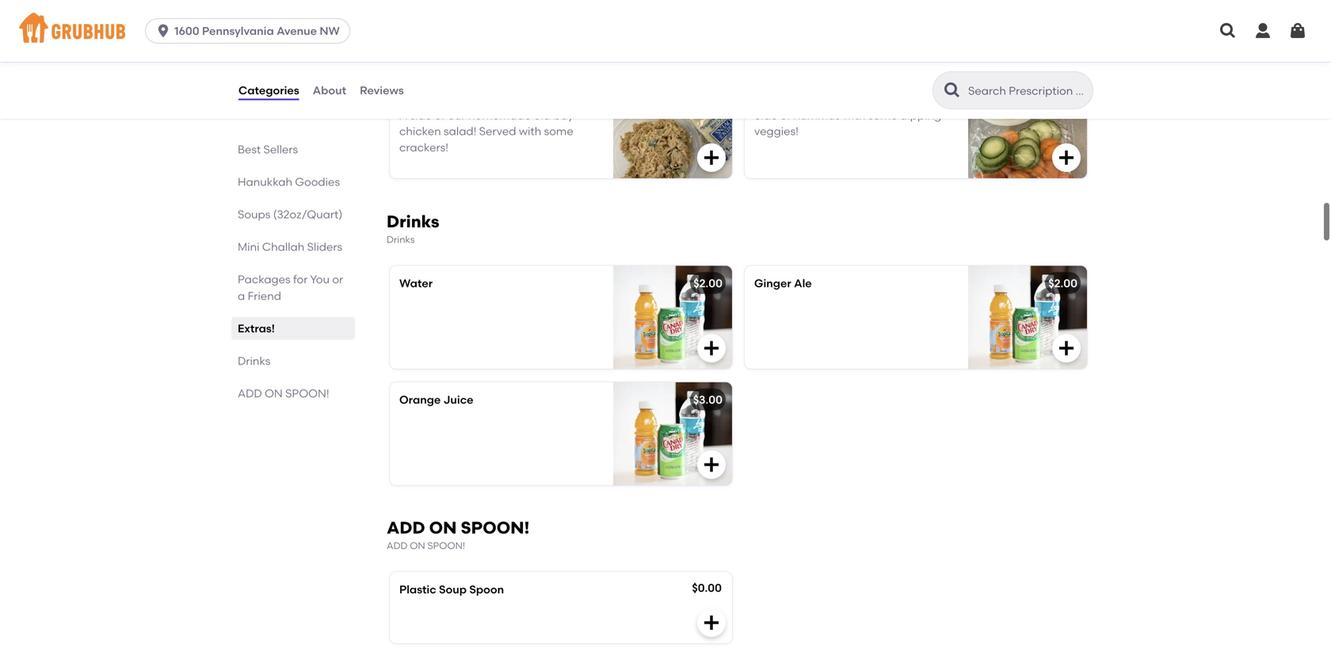 Task type: describe. For each thing, give the bounding box(es) containing it.
1600 pennsylvania avenue nw button
[[145, 18, 357, 44]]

card
[[838, 0, 863, 5]]

with inside the side of hummus with some dipping veggies!
[[843, 108, 866, 122]]

soups (32oz/quart)
[[238, 208, 343, 221]]

side for side of hummus with some dipping veggies!
[[755, 108, 778, 122]]

$2.00 for water
[[694, 277, 723, 290]]

old
[[534, 108, 551, 122]]

pennsylvania
[[202, 24, 274, 38]]

on for add on spoon!
[[265, 387, 283, 400]]

order
[[906, 0, 935, 5]]

chicken
[[485, 86, 530, 100]]

dipping
[[901, 108, 942, 122]]

1 vertical spatial a
[[797, 8, 804, 22]]

to up notes,
[[783, 8, 794, 22]]

just
[[810, 24, 829, 38]]

1600 pennsylvania avenue nw
[[174, 24, 340, 38]]

with inside a side of our homemade old bay chicken salad! served with some crackers!
[[519, 125, 542, 138]]

checkout,
[[879, 8, 932, 22]]

veggies!
[[755, 125, 799, 138]]

greeting
[[790, 0, 835, 5]]

avenue
[[277, 24, 317, 38]]

some inside the side of hummus with some dipping veggies!
[[868, 108, 898, 122]]

about button
[[312, 62, 347, 119]]

to up at
[[866, 0, 877, 5]]

order!
[[846, 56, 878, 70]]

2 vertical spatial add
[[387, 540, 408, 552]]

add on spoon! add on spoon!
[[387, 518, 530, 552]]

add
[[755, 0, 777, 5]]

crackers!
[[400, 141, 449, 154]]

plastic
[[400, 583, 437, 596]]

add for add on spoon! add on spoon!
[[387, 518, 425, 538]]

mini challah sliders
[[238, 240, 343, 254]]

side of hummus and veggies image
[[969, 75, 1088, 178]]

on for add on spoon! add on spoon!
[[429, 518, 457, 538]]

1 vertical spatial in
[[856, 24, 866, 38]]

1 horizontal spatial on
[[410, 540, 425, 552]]

ginger ale image
[[969, 266, 1088, 369]]

you'd
[[898, 24, 927, 38]]

orange juice image
[[614, 382, 732, 485]]

soups
[[238, 208, 271, 221]]

sliders
[[307, 240, 343, 254]]

ginger ale
[[755, 277, 812, 290]]

send
[[755, 8, 781, 22]]

challah
[[262, 240, 305, 254]]

orange
[[400, 393, 441, 407]]

salad
[[532, 86, 564, 100]]

hanukkah
[[238, 175, 293, 189]]

will
[[832, 40, 849, 54]]

w/crackers
[[567, 86, 631, 100]]

name
[[775, 56, 806, 70]]

served
[[479, 125, 516, 138]]

2 vertical spatial spoon!
[[428, 540, 465, 552]]

one!
[[839, 8, 862, 22]]

$0.00
[[692, 581, 722, 595]]

svg image for $3.00
[[702, 455, 721, 474]]

add a greeting card to your order so send to a loved one! at checkout, in the notes, just add in what you'd like it to say! card will be addressed to the name on the order!
[[755, 0, 949, 70]]

or
[[332, 273, 343, 286]]

soup
[[439, 583, 467, 596]]

categories button
[[238, 62, 300, 119]]

say!
[[778, 40, 799, 54]]

side of hummus with some dipping veggies!
[[755, 108, 942, 138]]

side
[[410, 108, 432, 122]]

svg image inside 1600 pennsylvania avenue nw button
[[155, 23, 171, 39]]

of inside a side of our homemade old bay chicken salad! served with some crackers!
[[435, 108, 445, 122]]

greeting card image
[[969, 0, 1088, 62]]

of for side of hummus with some dipping veggies!
[[781, 108, 791, 122]]

a inside packages for you or a friend
[[238, 289, 245, 303]]

bay
[[553, 108, 574, 122]]

at
[[865, 8, 876, 22]]

our
[[448, 108, 466, 122]]

main navigation navigation
[[0, 0, 1332, 62]]

your
[[879, 0, 903, 5]]

card
[[802, 40, 829, 54]]

some inside a side of our homemade old bay chicken salad! served with some crackers!
[[544, 125, 574, 138]]

for
[[293, 273, 308, 286]]

side for side of old bay chicken salad w/crackers
[[400, 86, 423, 100]]

drinks drinks
[[387, 212, 440, 245]]



Task type: vqa. For each thing, say whether or not it's contained in the screenshot.
bottom some
yes



Task type: locate. For each thing, give the bounding box(es) containing it.
homemade
[[468, 108, 531, 122]]

0 horizontal spatial with
[[519, 125, 542, 138]]

sellers
[[264, 143, 298, 156]]

svg image
[[1289, 21, 1308, 40], [155, 23, 171, 39], [702, 148, 721, 167], [1057, 339, 1076, 358], [702, 613, 721, 632]]

friend
[[248, 289, 281, 303]]

of left old
[[426, 86, 437, 100]]

$2.00 for ginger ale
[[1049, 277, 1078, 290]]

add for add on spoon!
[[238, 387, 262, 400]]

2 $2.00 from the left
[[1049, 277, 1078, 290]]

to down like
[[928, 40, 939, 54]]

bay
[[462, 86, 482, 100]]

0 horizontal spatial side
[[400, 86, 423, 100]]

in up be
[[856, 24, 866, 38]]

spoon
[[470, 583, 504, 596]]

1 $2.00 from the left
[[694, 277, 723, 290]]

ale
[[794, 277, 812, 290]]

addressed
[[868, 40, 925, 54]]

in
[[935, 8, 944, 22], [856, 24, 866, 38]]

0 horizontal spatial in
[[856, 24, 866, 38]]

to right it on the top right of page
[[764, 40, 775, 54]]

0 vertical spatial add
[[238, 387, 262, 400]]

the
[[755, 24, 772, 38], [755, 56, 772, 70], [825, 56, 843, 70]]

svg image for $2.00
[[702, 339, 721, 358]]

be
[[852, 40, 866, 54]]

side up the a
[[400, 86, 423, 100]]

spoon!
[[285, 387, 329, 400], [461, 518, 530, 538], [428, 540, 465, 552]]

$6.00
[[1049, 86, 1078, 100]]

2 vertical spatial on
[[410, 540, 425, 552]]

0 vertical spatial side
[[400, 86, 423, 100]]

0 vertical spatial a
[[780, 0, 787, 5]]

1 vertical spatial drinks
[[387, 234, 415, 245]]

some left dipping
[[868, 108, 898, 122]]

goodies
[[295, 175, 340, 189]]

svg image
[[1219, 21, 1238, 40], [1254, 21, 1273, 40], [1057, 148, 1076, 167], [702, 339, 721, 358], [702, 455, 721, 474]]

the down the will
[[825, 56, 843, 70]]

1 horizontal spatial side
[[755, 108, 778, 122]]

notes,
[[775, 24, 807, 38]]

packages for you or a friend
[[238, 273, 343, 303]]

a
[[400, 108, 408, 122]]

so
[[937, 0, 949, 5]]

on
[[809, 56, 823, 70]]

1 vertical spatial on
[[429, 518, 457, 538]]

0 horizontal spatial on
[[265, 387, 283, 400]]

on down the extras!
[[265, 387, 283, 400]]

best sellers
[[238, 143, 298, 156]]

0 horizontal spatial a
[[238, 289, 245, 303]]

a side of our homemade old bay chicken salad! served with some crackers!
[[400, 108, 574, 154]]

1600
[[174, 24, 199, 38]]

add on spoon!
[[238, 387, 329, 400]]

hanukkah goodies
[[238, 175, 340, 189]]

drinks
[[387, 212, 440, 232], [387, 234, 415, 245], [238, 354, 271, 368]]

1 horizontal spatial with
[[843, 108, 866, 122]]

plastic soup spoon
[[400, 583, 504, 596]]

side up veggies!
[[755, 108, 778, 122]]

extras!
[[238, 322, 275, 335]]

water
[[400, 277, 433, 290]]

side inside the side of hummus with some dipping veggies!
[[755, 108, 778, 122]]

with
[[843, 108, 866, 122], [519, 125, 542, 138]]

side
[[400, 86, 423, 100], [755, 108, 778, 122]]

best
[[238, 143, 261, 156]]

mini
[[238, 240, 260, 254]]

the down it on the top right of page
[[755, 56, 772, 70]]

1 vertical spatial with
[[519, 125, 542, 138]]

drinks for drinks drinks
[[387, 212, 440, 232]]

add
[[831, 24, 853, 38]]

2 vertical spatial a
[[238, 289, 245, 303]]

like
[[930, 24, 947, 38]]

loved
[[807, 8, 836, 22]]

add
[[238, 387, 262, 400], [387, 518, 425, 538], [387, 540, 408, 552]]

0 vertical spatial on
[[265, 387, 283, 400]]

reviews button
[[359, 62, 405, 119]]

old
[[439, 86, 459, 100]]

on
[[265, 387, 283, 400], [429, 518, 457, 538], [410, 540, 425, 552]]

0 horizontal spatial some
[[544, 125, 574, 138]]

svg image for $6.00
[[1057, 148, 1076, 167]]

of inside the side of hummus with some dipping veggies!
[[781, 108, 791, 122]]

categories
[[239, 84, 299, 97]]

some down "bay"
[[544, 125, 574, 138]]

Search Prescription Chicken search field
[[967, 83, 1088, 98]]

handful of candy image
[[614, 0, 732, 62]]

in down so
[[935, 8, 944, 22]]

1 horizontal spatial $2.00
[[1049, 277, 1078, 290]]

1 vertical spatial add
[[387, 518, 425, 538]]

of up veggies!
[[781, 108, 791, 122]]

search icon image
[[943, 81, 962, 100]]

what
[[868, 24, 895, 38]]

salad!
[[444, 125, 477, 138]]

side of old bay chicken salad w/crackers image
[[614, 75, 732, 178]]

the down send
[[755, 24, 772, 38]]

to
[[866, 0, 877, 5], [783, 8, 794, 22], [764, 40, 775, 54], [928, 40, 939, 54]]

2 horizontal spatial a
[[797, 8, 804, 22]]

0 vertical spatial in
[[935, 8, 944, 22]]

with down old
[[519, 125, 542, 138]]

0 vertical spatial drinks
[[387, 212, 440, 232]]

with right hummus
[[843, 108, 866, 122]]

spoon! for add on spoon! add on spoon!
[[461, 518, 530, 538]]

juice
[[444, 393, 474, 407]]

1 horizontal spatial a
[[780, 0, 787, 5]]

ginger
[[755, 277, 792, 290]]

1 vertical spatial spoon!
[[461, 518, 530, 538]]

side of old bay chicken salad w/crackers
[[400, 86, 631, 100]]

on up "plastic"
[[410, 540, 425, 552]]

water image
[[614, 266, 732, 369]]

of for side of old bay chicken salad w/crackers
[[426, 86, 437, 100]]

1 horizontal spatial some
[[868, 108, 898, 122]]

spoon! for add on spoon!
[[285, 387, 329, 400]]

a left friend
[[238, 289, 245, 303]]

on up plastic soup spoon
[[429, 518, 457, 538]]

chicken
[[400, 125, 441, 138]]

a down greeting at the top right of the page
[[797, 8, 804, 22]]

$2.00
[[694, 277, 723, 290], [1049, 277, 1078, 290]]

a
[[780, 0, 787, 5], [797, 8, 804, 22], [238, 289, 245, 303]]

nw
[[320, 24, 340, 38]]

0 horizontal spatial $2.00
[[694, 277, 723, 290]]

it
[[755, 40, 762, 54]]

packages
[[238, 273, 291, 286]]

$3.00
[[693, 393, 723, 407]]

0 vertical spatial with
[[843, 108, 866, 122]]

about
[[313, 84, 346, 97]]

0 vertical spatial spoon!
[[285, 387, 329, 400]]

drinks inside drinks drinks
[[387, 234, 415, 245]]

1 vertical spatial side
[[755, 108, 778, 122]]

orange juice
[[400, 393, 474, 407]]

1 horizontal spatial in
[[935, 8, 944, 22]]

drinks for drinks
[[238, 354, 271, 368]]

of left our
[[435, 108, 445, 122]]

0 vertical spatial some
[[868, 108, 898, 122]]

reviews
[[360, 84, 404, 97]]

2 vertical spatial drinks
[[238, 354, 271, 368]]

you
[[310, 273, 330, 286]]

add a greeting card to your order so send to a loved one! at checkout, in the notes, just add in what you'd like it to say! card will be addressed to the name on the order! button
[[745, 0, 1088, 70]]

2 horizontal spatial on
[[429, 518, 457, 538]]

1 vertical spatial some
[[544, 125, 574, 138]]

(32oz/quart)
[[273, 208, 343, 221]]

a right add
[[780, 0, 787, 5]]

hummus
[[794, 108, 841, 122]]



